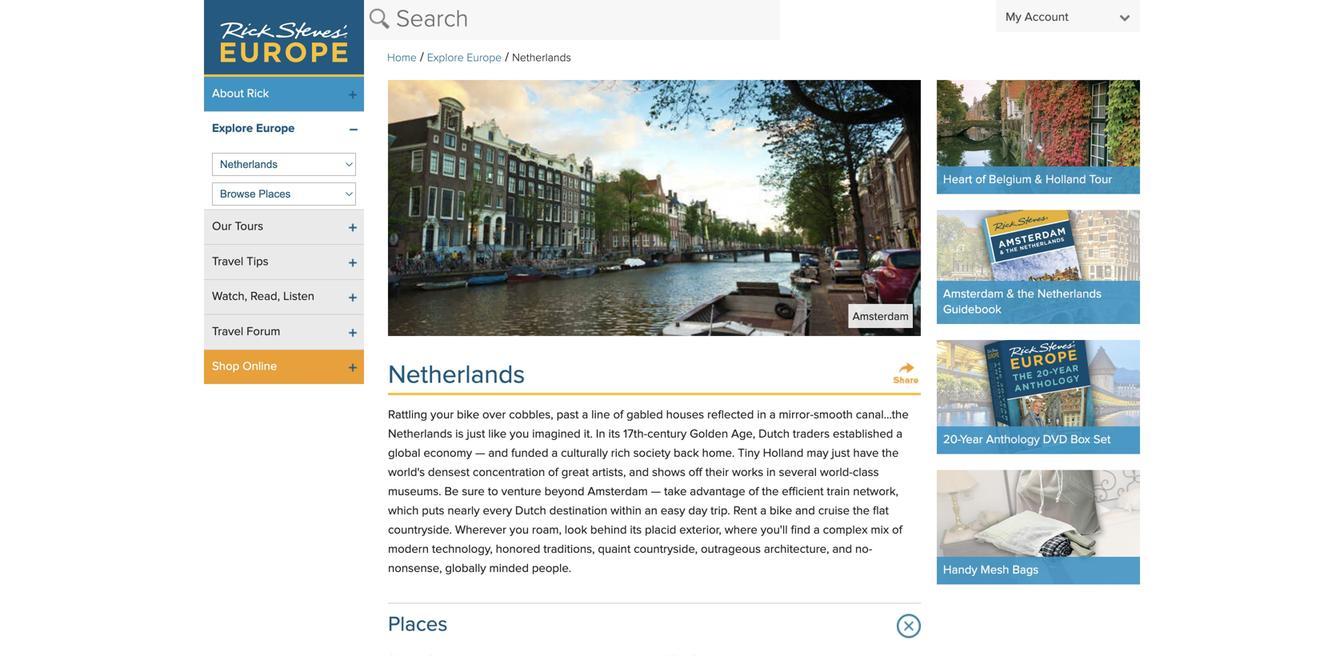 Task type: locate. For each thing, give the bounding box(es) containing it.
explore europe link down about rick link
[[204, 112, 364, 146]]

0 horizontal spatial —
[[475, 448, 485, 460]]

museums.
[[388, 486, 441, 498]]

anthology
[[986, 434, 1040, 446]]

1 vertical spatial explore
[[212, 123, 253, 135]]

of right the 'heart'
[[975, 174, 986, 186]]

their
[[705, 467, 729, 479]]

amsterdam & the netherlands guidebook image
[[937, 210, 1140, 324]]

wherever
[[455, 524, 506, 536]]

cobbles,
[[509, 409, 553, 421]]

explore europe link right home
[[427, 52, 502, 64]]

amsterdam & the netherlands guidebook
[[943, 289, 1102, 316]]

0 vertical spatial in
[[757, 409, 766, 421]]

complex
[[823, 524, 868, 536]]

holland
[[1046, 174, 1086, 186], [763, 448, 804, 460]]

which
[[388, 505, 419, 517]]

my account
[[1006, 11, 1069, 24]]

0 horizontal spatial &
[[1007, 289, 1014, 301]]

0 horizontal spatial europe
[[256, 123, 295, 135]]

/ right home
[[420, 51, 424, 64]]

forum
[[247, 326, 280, 338]]

explore down the about
[[212, 123, 253, 135]]

a right rent
[[760, 505, 767, 517]]

europe
[[467, 52, 502, 64], [256, 123, 295, 135]]

bike up is
[[457, 409, 479, 421]]

holland left tour
[[1046, 174, 1086, 186]]

shows
[[652, 467, 686, 479]]

rich
[[611, 448, 630, 460]]

0 horizontal spatial just
[[467, 428, 485, 440]]

tour
[[1089, 174, 1112, 186]]

1 horizontal spatial amsterdam
[[853, 311, 909, 322]]

0 vertical spatial explore
[[427, 52, 464, 64]]

rick steves' europe image
[[204, 0, 364, 74]]

and down complex
[[832, 544, 852, 556]]

tours
[[235, 221, 263, 233]]

0 vertical spatial europe
[[467, 52, 502, 64]]

2 vertical spatial amsterdam
[[588, 486, 648, 498]]

1 vertical spatial holland
[[763, 448, 804, 460]]

0 vertical spatial you
[[510, 428, 529, 440]]

travel for travel forum
[[212, 326, 243, 338]]

just
[[467, 428, 485, 440], [832, 448, 850, 460]]

0 vertical spatial travel
[[212, 256, 243, 268]]

of left great
[[548, 467, 558, 479]]

20-year anthology dvd box set
[[943, 434, 1111, 446]]

Search the Rick Steves website text field
[[364, 0, 780, 40]]

to
[[488, 486, 498, 498]]

0 horizontal spatial explore europe link
[[204, 112, 364, 146]]

1 horizontal spatial just
[[832, 448, 850, 460]]

trip.
[[711, 505, 730, 517]]

year
[[960, 434, 983, 446]]

home link
[[387, 52, 417, 64]]

0 horizontal spatial amsterdam
[[588, 486, 648, 498]]

great
[[561, 467, 589, 479]]

0 vertical spatial amsterdam
[[943, 289, 1004, 301]]

travel for travel tips
[[212, 256, 243, 268]]

0 horizontal spatial holland
[[763, 448, 804, 460]]

funded
[[511, 448, 548, 460]]

heart of belgium & holland tour
[[943, 174, 1112, 186]]

0 vertical spatial bike
[[457, 409, 479, 421]]

explore europe link
[[427, 52, 502, 64], [204, 112, 364, 146]]

in
[[596, 428, 605, 440]]

behind
[[590, 524, 627, 536]]

0 vertical spatial dutch
[[759, 428, 790, 440]]

1 horizontal spatial europe
[[467, 52, 502, 64]]

rattling
[[388, 409, 427, 421]]

1 vertical spatial you
[[510, 524, 529, 536]]

society
[[633, 448, 671, 460]]

rattling your bike over cobbles, past a line of gabled houses reflected in a mirror-smooth canal…the netherlands is just like you imagined it. in its 17th-century golden age, dutch traders established a global economy — and funded a culturally rich society back home. tiny holland may just have the world's densest concentration of great artists, and shows off their works in several world-class museums. be sure to venture beyond amsterdam — take advantage of the efficient train network, which puts nearly every dutch destination within an easy day trip. rent a bike and cruise the flat countryside. wherever you roam, look behind its placid exterior, where you'll find a complex mix of modern technology, honored traditions, quaint countryside, outrageous architecture, and no- nonsense, globally minded people.
[[388, 409, 909, 575]]

architecture,
[[764, 544, 829, 556]]

just right is
[[467, 428, 485, 440]]

2 horizontal spatial amsterdam
[[943, 289, 1004, 301]]

honored
[[496, 544, 540, 556]]

may
[[807, 448, 829, 460]]

its down within
[[630, 524, 642, 536]]

you up honored
[[510, 524, 529, 536]]

1 travel from the top
[[212, 256, 243, 268]]

—
[[475, 448, 485, 460], [651, 486, 661, 498]]

advantage
[[690, 486, 745, 498]]

global
[[388, 448, 420, 460]]

day
[[688, 505, 707, 517]]

golden
[[690, 428, 728, 440]]

dutch down venture
[[515, 505, 546, 517]]

shop online
[[212, 361, 277, 373]]

it.
[[584, 428, 593, 440]]

its right in
[[608, 428, 620, 440]]

explore inside home / explore europe / netherlands
[[427, 52, 464, 64]]

amsterdam inside amsterdam & the netherlands guidebook
[[943, 289, 1004, 301]]

amsterdam
[[943, 289, 1004, 301], [853, 311, 909, 322], [588, 486, 648, 498]]

20-
[[943, 434, 960, 446]]

heart
[[943, 174, 972, 186]]

amsterdam for amsterdam
[[853, 311, 909, 322]]

1 vertical spatial bike
[[770, 505, 792, 517]]

economy
[[424, 448, 472, 460]]

train
[[827, 486, 850, 498]]

several
[[779, 467, 817, 479]]

and down like in the bottom left of the page
[[488, 448, 508, 460]]

of down "works"
[[749, 486, 759, 498]]

2 travel from the top
[[212, 326, 243, 338]]

dutch down the "mirror-"
[[759, 428, 790, 440]]

in right 'reflected'
[[757, 409, 766, 421]]

every
[[483, 505, 512, 517]]

holland inside rattling your bike over cobbles, past a line of gabled houses reflected in a mirror-smooth canal…the netherlands is just like you imagined it. in its 17th-century golden age, dutch traders established a global economy — and funded a culturally rich society back home. tiny holland may just have the world's densest concentration of great artists, and shows off their works in several world-class museums. be sure to venture beyond amsterdam — take advantage of the efficient train network, which puts nearly every dutch destination within an easy day trip. rent a bike and cruise the flat countryside. wherever you roam, look behind its placid exterior, where you'll find a complex mix of modern technology, honored traditions, quaint countryside, outrageous architecture, and no- nonsense, globally minded people.
[[763, 448, 804, 460]]

holland up several
[[763, 448, 804, 460]]

1 vertical spatial dutch
[[515, 505, 546, 517]]

destination
[[549, 505, 608, 517]]

— right economy
[[475, 448, 485, 460]]

17th-
[[623, 428, 647, 440]]

exterior,
[[679, 524, 722, 536]]

outrageous
[[701, 544, 761, 556]]

europe inside home / explore europe / netherlands
[[467, 52, 502, 64]]

minded
[[489, 563, 529, 575]]

1 vertical spatial amsterdam
[[853, 311, 909, 322]]

you up 'funded'
[[510, 428, 529, 440]]

navigation containing /
[[204, 0, 1140, 384]]

read,
[[250, 291, 280, 303]]

flat
[[873, 505, 889, 517]]

1 horizontal spatial explore
[[427, 52, 464, 64]]

amsterdam, netherlands image
[[388, 80, 921, 336]]

smooth
[[814, 409, 853, 421]]

0 horizontal spatial /
[[420, 51, 424, 64]]

take
[[664, 486, 687, 498]]

concentration
[[473, 467, 545, 479]]

travel down watch,
[[212, 326, 243, 338]]

0 vertical spatial holland
[[1046, 174, 1086, 186]]

bike up you'll
[[770, 505, 792, 517]]

travel tips link
[[204, 245, 364, 279]]

guidebook
[[943, 304, 1002, 316]]

amsterdam & the netherlands guidebook link
[[937, 210, 1140, 324]]

travel tips
[[212, 256, 269, 268]]

1 horizontal spatial bike
[[770, 505, 792, 517]]

0 horizontal spatial explore
[[212, 123, 253, 135]]

handy mesh bags
[[943, 564, 1039, 576]]

0 horizontal spatial in
[[757, 409, 766, 421]]

1 horizontal spatial /
[[505, 51, 509, 64]]

1 horizontal spatial in
[[767, 467, 776, 479]]

you
[[510, 428, 529, 440], [510, 524, 529, 536]]

just up world-
[[832, 448, 850, 460]]

1 vertical spatial explore europe link
[[204, 112, 364, 146]]

/ down search the rick steves website text field
[[505, 51, 509, 64]]

houses
[[666, 409, 704, 421]]

0 horizontal spatial its
[[608, 428, 620, 440]]

1 vertical spatial in
[[767, 467, 776, 479]]

1 horizontal spatial —
[[651, 486, 661, 498]]

and down the efficient
[[795, 505, 815, 517]]

0 vertical spatial its
[[608, 428, 620, 440]]

and down society
[[629, 467, 649, 479]]

in right "works"
[[767, 467, 776, 479]]

a down imagined
[[552, 448, 558, 460]]

people.
[[532, 563, 571, 575]]

shop
[[212, 361, 239, 373]]

netherlands
[[512, 52, 571, 64], [1037, 289, 1102, 301], [388, 363, 525, 388], [388, 428, 452, 440]]

of right mix
[[892, 524, 902, 536]]

beyond
[[545, 486, 584, 498]]

&
[[1035, 174, 1043, 186], [1007, 289, 1014, 301]]

netherlands inside rattling your bike over cobbles, past a line of gabled houses reflected in a mirror-smooth canal…the netherlands is just like you imagined it. in its 17th-century golden age, dutch traders established a global economy — and funded a culturally rich society back home. tiny holland may just have the world's densest concentration of great artists, and shows off their works in several world-class museums. be sure to venture beyond amsterdam — take advantage of the efficient train network, which puts nearly every dutch destination within an easy day trip. rent a bike and cruise the flat countryside. wherever you roam, look behind its placid exterior, where you'll find a complex mix of modern technology, honored traditions, quaint countryside, outrageous architecture, and no- nonsense, globally minded people.
[[388, 428, 452, 440]]

1 vertical spatial &
[[1007, 289, 1014, 301]]

countryside,
[[634, 544, 698, 556]]

— left take
[[651, 486, 661, 498]]

nearly
[[448, 505, 480, 517]]

0 vertical spatial &
[[1035, 174, 1043, 186]]

netherlands inside amsterdam & the netherlands guidebook
[[1037, 289, 1102, 301]]

0 vertical spatial explore europe link
[[427, 52, 502, 64]]

1 vertical spatial travel
[[212, 326, 243, 338]]

1 horizontal spatial its
[[630, 524, 642, 536]]

travel left tips
[[212, 256, 243, 268]]

0 vertical spatial —
[[475, 448, 485, 460]]

20-year anthology dvd box set link
[[937, 340, 1140, 454]]

bike
[[457, 409, 479, 421], [770, 505, 792, 517]]

home
[[387, 52, 417, 64]]

1 / from the left
[[420, 51, 424, 64]]

navigation
[[204, 0, 1140, 384]]

/
[[420, 51, 424, 64], [505, 51, 509, 64]]

travel
[[212, 256, 243, 268], [212, 326, 243, 338]]

explore right home
[[427, 52, 464, 64]]

set
[[1093, 434, 1111, 446]]

1 vertical spatial just
[[832, 448, 850, 460]]

have
[[853, 448, 879, 460]]

2 / from the left
[[505, 51, 509, 64]]



Task type: vqa. For each thing, say whether or not it's contained in the screenshot.
Amsterdam inside Rattling your bike over cobbles, past a line of gabled houses reflected in a mirror-smooth canal…the Netherlands is just like you imagined it. In its 17th-century Golden Age, Dutch traders established a global economy — and funded a culturally rich society back home. Tiny Holland may just have the world's densest concentration of great artists, and shows off their works in several world-class museums. Be sure to venture beyond Amsterdam — take advantage of the efficient train network, which puts nearly every Dutch destination within an easy day trip. Rent a bike and cruise the flat countryside. Wherever you roam, look behind its placid exterior, where you'll find a complex mix of modern technology, honored traditions, quaint countryside, outrageous architecture, and no- nonsense, globally minded people.
yes



Task type: describe. For each thing, give the bounding box(es) containing it.
20-year anthology dvd box set image
[[937, 340, 1140, 454]]

works
[[732, 467, 763, 479]]

handy mesh bags image
[[937, 470, 1140, 584]]

past
[[557, 409, 579, 421]]

mirror-
[[779, 409, 814, 421]]

the inside amsterdam & the netherlands guidebook
[[1017, 289, 1034, 301]]

our tours link
[[204, 210, 364, 244]]

densest
[[428, 467, 470, 479]]

1 horizontal spatial explore europe link
[[427, 52, 502, 64]]

traditions,
[[543, 544, 595, 556]]

our
[[212, 221, 232, 233]]

where
[[725, 524, 758, 536]]

watch,
[[212, 291, 247, 303]]

1 horizontal spatial dutch
[[759, 428, 790, 440]]

1 vertical spatial —
[[651, 486, 661, 498]]

back
[[674, 448, 699, 460]]

a left the "mirror-"
[[769, 409, 776, 421]]

a left the line
[[582, 409, 588, 421]]

century
[[647, 428, 687, 440]]

home.
[[702, 448, 735, 460]]

home / explore europe / netherlands
[[387, 51, 571, 64]]

canal…the
[[856, 409, 909, 421]]

rent
[[733, 505, 757, 517]]

handy
[[943, 564, 978, 576]]

look
[[565, 524, 587, 536]]

mix
[[871, 524, 889, 536]]

culturally
[[561, 448, 608, 460]]

dvd
[[1043, 434, 1067, 446]]

of right the line
[[613, 409, 623, 421]]

online
[[243, 361, 277, 373]]

a right find
[[814, 524, 820, 536]]

off
[[689, 467, 702, 479]]

countryside.
[[388, 524, 452, 536]]

places
[[388, 615, 448, 636]]

world's
[[388, 467, 425, 479]]

handy mesh bags link
[[937, 470, 1140, 584]]

1 horizontal spatial &
[[1035, 174, 1043, 186]]

puts
[[422, 505, 444, 517]]

listen
[[283, 291, 314, 303]]

1 vertical spatial europe
[[256, 123, 295, 135]]

a down canal…the
[[896, 428, 903, 440]]

an
[[645, 505, 658, 517]]

sure
[[462, 486, 485, 498]]

be
[[444, 486, 459, 498]]

bags
[[1012, 564, 1039, 576]]

established
[[833, 428, 893, 440]]

my account link
[[996, 0, 1140, 32]]

imagined
[[532, 428, 581, 440]]

1 horizontal spatial holland
[[1046, 174, 1086, 186]]

& inside amsterdam & the netherlands guidebook
[[1007, 289, 1014, 301]]

rick
[[247, 88, 269, 100]]

1 vertical spatial its
[[630, 524, 642, 536]]

quaint
[[598, 544, 631, 556]]

gabled
[[627, 409, 663, 421]]

heart of belgium & holland in 11 days tour 2024 image
[[937, 80, 1140, 194]]

travel forum
[[212, 326, 280, 338]]

explore europe
[[212, 123, 295, 135]]

about
[[212, 88, 244, 100]]

globally
[[445, 563, 486, 575]]

0 vertical spatial just
[[467, 428, 485, 440]]

no-
[[855, 544, 872, 556]]

my
[[1006, 11, 1022, 24]]

0 horizontal spatial dutch
[[515, 505, 546, 517]]

world-
[[820, 467, 853, 479]]

cruise
[[818, 505, 850, 517]]

nonsense,
[[388, 563, 442, 575]]

our tours
[[212, 221, 263, 233]]

about rick link
[[204, 77, 364, 111]]

age,
[[731, 428, 755, 440]]

placid
[[645, 524, 676, 536]]

roam,
[[532, 524, 562, 536]]

find
[[791, 524, 811, 536]]

shop online link
[[204, 350, 364, 384]]

0 horizontal spatial bike
[[457, 409, 479, 421]]

class
[[853, 467, 879, 479]]

modern
[[388, 544, 429, 556]]

traders
[[793, 428, 830, 440]]

your
[[430, 409, 454, 421]]

amsterdam inside rattling your bike over cobbles, past a line of gabled houses reflected in a mirror-smooth canal…the netherlands is just like you imagined it. in its 17th-century golden age, dutch traders established a global economy — and funded a culturally rich society back home. tiny holland may just have the world's densest concentration of great artists, and shows off their works in several world-class museums. be sure to venture beyond amsterdam — take advantage of the efficient train network, which puts nearly every dutch destination within an easy day trip. rent a bike and cruise the flat countryside. wherever you roam, look behind its placid exterior, where you'll find a complex mix of modern technology, honored traditions, quaint countryside, outrageous architecture, and no- nonsense, globally minded people.
[[588, 486, 648, 498]]

netherlands inside home / explore europe / netherlands
[[512, 52, 571, 64]]

reflected
[[707, 409, 754, 421]]

easy
[[661, 505, 685, 517]]

chevron down black image
[[1119, 11, 1131, 24]]

amsterdam for amsterdam & the netherlands guidebook
[[943, 289, 1004, 301]]



